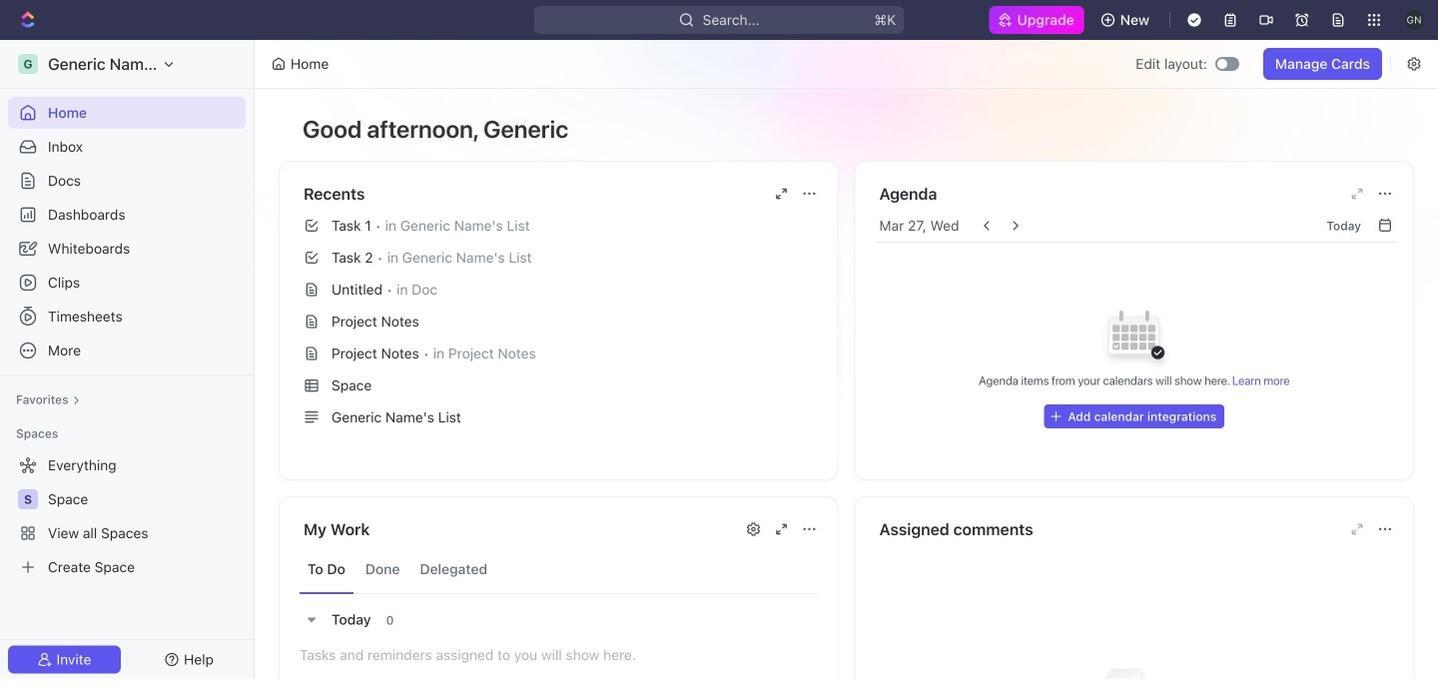Task type: vqa. For each thing, say whether or not it's contained in the screenshot.
Welcome to Whiteboards ! 👋
no



Task type: locate. For each thing, give the bounding box(es) containing it.
tab list
[[300, 545, 817, 594]]

tree inside the sidebar navigation
[[8, 449, 246, 583]]

space, , element
[[18, 489, 38, 509]]

tree
[[8, 449, 246, 583]]



Task type: describe. For each thing, give the bounding box(es) containing it.
sidebar navigation
[[0, 40, 259, 679]]

generic name's workspace, , element
[[18, 54, 38, 74]]



